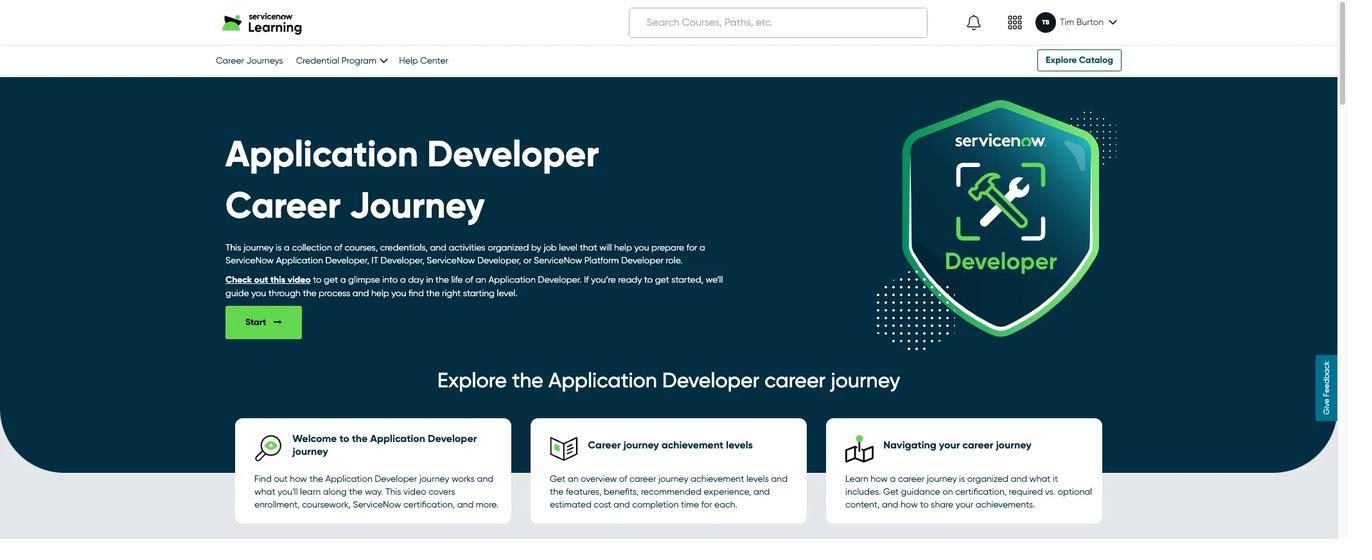 Task type: describe. For each thing, give the bounding box(es) containing it.
includes.
[[846, 487, 881, 497]]

learn about journey image
[[254, 434, 283, 463]]

this
[[270, 274, 285, 285]]

find
[[254, 474, 272, 484]]

career journeys
[[216, 55, 283, 66]]

career journeys link
[[216, 55, 283, 66]]

2 get from the left
[[655, 274, 669, 285]]

if
[[584, 274, 589, 285]]

this inside this journey is a collection of courses, credentials, and activities organized by job level that will help you prepare for a servicenow application developer, it developer, servicenow developer, or servicenow platform developer role.
[[226, 242, 241, 253]]

1 horizontal spatial you
[[391, 288, 406, 298]]

help center link
[[399, 55, 448, 66]]

career journey achievement levels
[[588, 439, 753, 451]]

portal logo image
[[222, 10, 308, 35]]

you'll
[[278, 487, 298, 497]]

journey overview image
[[550, 434, 578, 463]]

and inside this journey is a collection of courses, credentials, and activities organized by job level that will help you prepare for a servicenow application developer, it developer, servicenow developer, or servicenow platform developer role.
[[430, 242, 447, 253]]

collection
[[292, 242, 332, 253]]

get inside learn how a career journey is organized and what it includes. get guidance on certification, required vs. optional content, and how to share your achievements.
[[883, 487, 899, 497]]

developer inside this journey is a collection of courses, credentials, and activities organized by job level that will help you prepare for a servicenow application developer, it developer, servicenow developer, or servicenow platform developer role.
[[621, 255, 664, 265]]

career inside learn how a career journey is organized and what it includes. get guidance on certification, required vs. optional content, and how to share your achievements.
[[898, 474, 925, 484]]

2 horizontal spatial how
[[901, 499, 918, 510]]

1 image image from the left
[[966, 15, 982, 30]]

you inside this journey is a collection of courses, credentials, and activities organized by job level that will help you prepare for a servicenow application developer, it developer, servicenow developer, or servicenow platform developer role.
[[634, 242, 649, 253]]

a right prepare
[[700, 242, 705, 253]]

application inside the welcome to the application developer journey
[[370, 433, 425, 445]]

achievement inside get an overview of career journey achievement levels and the features, benefits, recommended experience, and estimated cost and completion time for each.
[[691, 474, 744, 484]]

welcome to the application developer journey
[[293, 433, 477, 458]]

started,
[[672, 274, 703, 285]]

tim
[[1060, 17, 1074, 27]]

credential program link
[[296, 55, 386, 66]]

you're
[[591, 274, 616, 285]]

along
[[323, 487, 347, 497]]

through
[[268, 288, 301, 298]]

in
[[426, 274, 433, 285]]

journey inside learn how a career journey is organized and what it includes. get guidance on certification, required vs. optional content, and how to share your achievements.
[[927, 474, 957, 484]]

or
[[523, 255, 532, 265]]

help center
[[399, 55, 448, 66]]

way.
[[365, 487, 383, 497]]

1 developer, from the left
[[325, 255, 369, 265]]

each.
[[714, 499, 738, 510]]

tb
[[1042, 19, 1050, 26]]

check out this video link
[[226, 274, 311, 285]]

1 get from the left
[[324, 274, 338, 285]]

life
[[451, 274, 463, 285]]

how inside find out how the application developer journey works and what you'll learn along the way. this video covers enrollment, coursework, servicenow certification, and more.
[[290, 474, 307, 484]]

check out this video
[[226, 274, 311, 285]]

ready
[[618, 274, 642, 285]]

of inside this journey is a collection of courses, credentials, and activities organized by job level that will help you prepare for a servicenow application developer, it developer, servicenow developer, or servicenow platform developer role.
[[334, 242, 342, 253]]

and inside to get a glimpse into a day in the life of an application developer. if you're ready to get started, we'll guide you through the process and help you find the right starting level.
[[353, 288, 369, 298]]

main content containing application developer
[[0, 77, 1338, 539]]

to inside the welcome to the application developer journey
[[339, 433, 349, 445]]

center
[[420, 55, 448, 66]]

2 developer, from the left
[[381, 255, 425, 265]]

this journey is a collection of courses, credentials, and activities organized by job level that will help you prepare for a servicenow application developer, it developer, servicenow developer, or servicenow platform developer role.
[[226, 242, 705, 265]]

coursework,
[[302, 499, 351, 510]]

a up process
[[340, 274, 346, 285]]

check
[[226, 274, 252, 285]]

of inside to get a glimpse into a day in the life of an application developer. if you're ready to get started, we'll guide you through the process and help you find the right starting level.
[[465, 274, 473, 285]]

vs.
[[1045, 487, 1056, 497]]

features,
[[566, 487, 602, 497]]

by
[[531, 242, 541, 253]]

glimpse
[[348, 274, 380, 285]]

developer inside find out how the application developer journey works and what you'll learn along the way. this video covers enrollment, coursework, servicenow certification, and more.
[[375, 474, 417, 484]]

prepare
[[652, 242, 684, 253]]

get an overview of career journey achievement levels and the features, benefits, recommended experience, and estimated cost and completion time for each.
[[550, 474, 788, 510]]

enrollment,
[[254, 499, 300, 510]]

journeys
[[246, 55, 283, 66]]

that
[[580, 242, 597, 253]]

career journey
[[226, 184, 485, 227]]

developer.
[[538, 274, 582, 285]]

start
[[245, 317, 268, 328]]

a left collection
[[284, 242, 290, 253]]

credential
[[296, 55, 339, 66]]

an inside get an overview of career journey achievement levels and the features, benefits, recommended experience, and estimated cost and completion time for each.
[[568, 474, 579, 484]]

application developer
[[226, 132, 599, 176]]

tim burton
[[1060, 17, 1104, 27]]

credential program
[[296, 55, 376, 66]]

into
[[382, 274, 398, 285]]

process
[[319, 288, 350, 298]]

experience,
[[704, 487, 751, 497]]

explore for explore catalog
[[1046, 55, 1077, 66]]

0 horizontal spatial you
[[251, 288, 266, 298]]

0 vertical spatial levels
[[726, 439, 753, 451]]

journey inside the welcome to the application developer journey
[[293, 445, 328, 458]]

benefits,
[[604, 487, 639, 497]]

on
[[943, 487, 953, 497]]

day
[[408, 274, 424, 285]]

out for find
[[274, 474, 288, 484]]

what inside find out how the application developer journey works and what you'll learn along the way. this video covers enrollment, coursework, servicenow certification, and more.
[[254, 487, 275, 497]]

help inside this journey is a collection of courses, credentials, and activities organized by job level that will help you prepare for a servicenow application developer, it developer, servicenow developer, or servicenow platform developer role.
[[614, 242, 632, 253]]

start button
[[226, 306, 302, 339]]

1 horizontal spatial how
[[871, 474, 888, 484]]

is inside this journey is a collection of courses, credentials, and activities organized by job level that will help you prepare for a servicenow application developer, it developer, servicenow developer, or servicenow platform developer role.
[[276, 242, 282, 253]]

optional
[[1058, 487, 1092, 497]]

required
[[1009, 487, 1043, 497]]

to get a glimpse into a day in the life of an application developer. if you're ready to get started, we'll guide you through the process and help you find the right starting level.
[[226, 274, 723, 298]]

starting
[[463, 288, 495, 298]]

more.
[[476, 499, 499, 510]]

get inside get an overview of career journey achievement levels and the features, benefits, recommended experience, and estimated cost and completion time for each.
[[550, 474, 566, 484]]

activities
[[449, 242, 486, 253]]

your inside learn how a career journey is organized and what it includes. get guidance on certification, required vs. optional content, and how to share your achievements.
[[956, 499, 974, 510]]

content,
[[846, 499, 880, 510]]



Task type: locate. For each thing, give the bounding box(es) containing it.
application inside to get a glimpse into a day in the life of an application developer. if you're ready to get started, we'll guide you through the process and help you find the right starting level.
[[489, 274, 536, 285]]

we'll
[[706, 274, 723, 285]]

welcome
[[293, 433, 337, 445]]

0 horizontal spatial get
[[550, 474, 566, 484]]

find
[[409, 288, 424, 298]]

how
[[290, 474, 307, 484], [871, 474, 888, 484], [901, 499, 918, 510]]

0 horizontal spatial explore
[[437, 368, 507, 393]]

to down the guidance
[[920, 499, 929, 510]]

1 vertical spatial help
[[371, 288, 389, 298]]

1 vertical spatial certification,
[[404, 499, 455, 510]]

explore for explore the application developer career journey
[[437, 368, 507, 393]]

0 vertical spatial explore
[[1046, 55, 1077, 66]]

navigating your career journey
[[884, 439, 1032, 451]]

to right 'welcome'
[[339, 433, 349, 445]]

level.
[[497, 288, 517, 298]]

help right will
[[614, 242, 632, 253]]

find out how the application developer journey works and what you'll learn along the way. this video covers enrollment, coursework, servicenow certification, and more.
[[254, 474, 499, 510]]

video
[[288, 274, 311, 285], [404, 487, 426, 497]]

out left this
[[254, 274, 268, 285]]

you left prepare
[[634, 242, 649, 253]]

guide
[[226, 288, 249, 298]]

0 vertical spatial achievement
[[662, 439, 724, 451]]

1 vertical spatial get
[[883, 487, 899, 497]]

0 horizontal spatial certification,
[[404, 499, 455, 510]]

a
[[284, 242, 290, 253], [700, 242, 705, 253], [340, 274, 346, 285], [400, 274, 406, 285], [890, 474, 896, 484]]

application inside this journey is a collection of courses, credentials, and activities organized by job level that will help you prepare for a servicenow application developer, it developer, servicenow developer, or servicenow platform developer role.
[[276, 255, 323, 265]]

journey inside find out how the application developer journey works and what you'll learn along the way. this video covers enrollment, coursework, servicenow certification, and more.
[[419, 474, 449, 484]]

image image
[[966, 15, 982, 30], [1007, 15, 1023, 30]]

1 vertical spatial for
[[701, 499, 712, 510]]

out for check
[[254, 274, 268, 285]]

2 vertical spatial of
[[619, 474, 627, 484]]

recommended
[[641, 487, 702, 497]]

the inside the welcome to the application developer journey
[[352, 433, 368, 445]]

0 horizontal spatial organized
[[488, 242, 529, 253]]

0 horizontal spatial of
[[334, 242, 342, 253]]

career for career journey achievement levels
[[588, 439, 621, 451]]

1 horizontal spatial help
[[614, 242, 632, 253]]

is up this
[[276, 242, 282, 253]]

works
[[452, 474, 475, 484]]

0 vertical spatial is
[[276, 242, 282, 253]]

1 vertical spatial career
[[226, 184, 341, 227]]

developer, down courses,
[[325, 255, 369, 265]]

0 vertical spatial of
[[334, 242, 342, 253]]

it
[[1053, 474, 1058, 484]]

application developer image
[[903, 96, 1099, 341]]

servicenow up life
[[427, 255, 475, 265]]

0 vertical spatial video
[[288, 274, 311, 285]]

for right prepare
[[687, 242, 697, 253]]

0 vertical spatial get
[[550, 474, 566, 484]]

an up features,
[[568, 474, 579, 484]]

1 vertical spatial an
[[568, 474, 579, 484]]

cost
[[594, 499, 611, 510]]

this inside find out how the application developer journey works and what you'll learn along the way. this video covers enrollment, coursework, servicenow certification, and more.
[[385, 487, 401, 497]]

1 horizontal spatial certification,
[[955, 487, 1007, 497]]

how to use journey image
[[846, 434, 874, 463]]

main content
[[0, 77, 1338, 539]]

covers
[[429, 487, 455, 497]]

levels inside get an overview of career journey achievement levels and the features, benefits, recommended experience, and estimated cost and completion time for each.
[[747, 474, 769, 484]]

career up collection
[[226, 184, 341, 227]]

1 horizontal spatial out
[[274, 474, 288, 484]]

1 vertical spatial of
[[465, 274, 473, 285]]

application inside find out how the application developer journey works and what you'll learn along the way. this video covers enrollment, coursework, servicenow certification, and more.
[[325, 474, 373, 484]]

achievements.
[[976, 499, 1035, 510]]

get up estimated in the bottom of the page
[[550, 474, 566, 484]]

career inside get an overview of career journey achievement levels and the features, benefits, recommended experience, and estimated cost and completion time for each.
[[630, 474, 656, 484]]

right
[[442, 288, 461, 298]]

organized up or
[[488, 242, 529, 253]]

certification, up "achievements."
[[955, 487, 1007, 497]]

developer
[[427, 132, 599, 176], [621, 255, 664, 265], [662, 368, 760, 393], [428, 433, 477, 445], [375, 474, 417, 484]]

1 vertical spatial what
[[254, 487, 275, 497]]

developer, left or
[[477, 255, 521, 265]]

career up overview
[[588, 439, 621, 451]]

of right life
[[465, 274, 473, 285]]

you down the check out this video
[[251, 288, 266, 298]]

0 horizontal spatial this
[[226, 242, 241, 253]]

0 horizontal spatial out
[[254, 274, 268, 285]]

this
[[226, 242, 241, 253], [385, 487, 401, 497]]

video left covers
[[404, 487, 426, 497]]

servicenow
[[226, 255, 274, 265], [427, 255, 475, 265], [534, 255, 582, 265], [353, 499, 401, 510]]

1 horizontal spatial explore
[[1046, 55, 1077, 66]]

this up check on the bottom of page
[[226, 242, 241, 253]]

0 horizontal spatial developer,
[[325, 255, 369, 265]]

1 horizontal spatial is
[[959, 474, 965, 484]]

0 vertical spatial out
[[254, 274, 268, 285]]

navigating
[[884, 439, 937, 451]]

1 vertical spatial is
[[959, 474, 965, 484]]

organized inside this journey is a collection of courses, credentials, and activities organized by job level that will help you prepare for a servicenow application developer, it developer, servicenow developer, or servicenow platform developer role.
[[488, 242, 529, 253]]

0 horizontal spatial an
[[476, 274, 486, 285]]

career for career journeys
[[216, 55, 244, 66]]

a right into
[[400, 274, 406, 285]]

platform
[[584, 255, 619, 265]]

developer,
[[325, 255, 369, 265], [381, 255, 425, 265], [477, 255, 521, 265]]

the inside get an overview of career journey achievement levels and the features, benefits, recommended experience, and estimated cost and completion time for each.
[[550, 487, 564, 497]]

to up process
[[313, 274, 322, 285]]

2 vertical spatial career
[[588, 439, 621, 451]]

to right ready
[[644, 274, 653, 285]]

an
[[476, 274, 486, 285], [568, 474, 579, 484]]

get right includes.
[[883, 487, 899, 497]]

1 horizontal spatial video
[[404, 487, 426, 497]]

1 horizontal spatial what
[[1030, 474, 1051, 484]]

career left journeys
[[216, 55, 244, 66]]

1 vertical spatial video
[[404, 487, 426, 497]]

guidance
[[901, 487, 940, 497]]

achievement up recommended
[[662, 439, 724, 451]]

1 horizontal spatial developer,
[[381, 255, 425, 265]]

2 horizontal spatial of
[[619, 474, 627, 484]]

courses,
[[345, 242, 378, 253]]

0 vertical spatial certification,
[[955, 487, 1007, 497]]

learn how a career journey is organized and what it includes. get guidance on certification, required vs. optional content, and how to share your achievements.
[[846, 474, 1092, 510]]

get
[[324, 274, 338, 285], [655, 274, 669, 285]]

0 horizontal spatial what
[[254, 487, 275, 497]]

0 vertical spatial organized
[[488, 242, 529, 253]]

learn
[[846, 474, 869, 484]]

the
[[435, 274, 449, 285], [303, 288, 317, 298], [426, 288, 440, 298], [512, 368, 543, 393], [352, 433, 368, 445], [309, 474, 323, 484], [349, 487, 363, 497], [550, 487, 564, 497]]

0 vertical spatial an
[[476, 274, 486, 285]]

servicenow up check on the bottom of page
[[226, 255, 274, 265]]

video up through at the bottom left of the page
[[288, 274, 311, 285]]

0 horizontal spatial get
[[324, 274, 338, 285]]

out up the "you'll"
[[274, 474, 288, 484]]

what down find
[[254, 487, 275, 497]]

learn
[[300, 487, 321, 497]]

to inside learn how a career journey is organized and what it includes. get guidance on certification, required vs. optional content, and how to share your achievements.
[[920, 499, 929, 510]]

you
[[634, 242, 649, 253], [251, 288, 266, 298], [391, 288, 406, 298]]

to
[[313, 274, 322, 285], [644, 274, 653, 285], [339, 433, 349, 445], [920, 499, 929, 510]]

1 vertical spatial explore
[[437, 368, 507, 393]]

1 horizontal spatial get
[[883, 487, 899, 497]]

organized up "achievements."
[[967, 474, 1009, 484]]

of inside get an overview of career journey achievement levels and the features, benefits, recommended experience, and estimated cost and completion time for each.
[[619, 474, 627, 484]]

how up includes.
[[871, 474, 888, 484]]

1 vertical spatial your
[[956, 499, 974, 510]]

0 vertical spatial what
[[1030, 474, 1051, 484]]

overview
[[581, 474, 617, 484]]

for
[[687, 242, 697, 253], [701, 499, 712, 510]]

2 horizontal spatial developer,
[[477, 255, 521, 265]]

will
[[600, 242, 612, 253]]

career for career journey
[[226, 184, 341, 227]]

level
[[559, 242, 578, 253]]

journey
[[350, 184, 485, 227]]

is down 'navigating your career journey'
[[959, 474, 965, 484]]

of up benefits,
[[619, 474, 627, 484]]

this right way.
[[385, 487, 401, 497]]

time
[[681, 499, 699, 510]]

servicenow down job
[[534, 255, 582, 265]]

get down role.
[[655, 274, 669, 285]]

levels
[[726, 439, 753, 451], [747, 474, 769, 484]]

of left courses,
[[334, 242, 342, 253]]

1 horizontal spatial get
[[655, 274, 669, 285]]

share
[[931, 499, 954, 510]]

0 horizontal spatial is
[[276, 242, 282, 253]]

get up process
[[324, 274, 338, 285]]

video inside find out how the application developer journey works and what you'll learn along the way. this video covers enrollment, coursework, servicenow certification, and more.
[[404, 487, 426, 497]]

2 image image from the left
[[1007, 15, 1023, 30]]

is inside learn how a career journey is organized and what it includes. get guidance on certification, required vs. optional content, and how to share your achievements.
[[959, 474, 965, 484]]

1 vertical spatial organized
[[967, 474, 1009, 484]]

certification,
[[955, 487, 1007, 497], [404, 499, 455, 510]]

1 horizontal spatial for
[[701, 499, 712, 510]]

certification, inside learn how a career journey is organized and what it includes. get guidance on certification, required vs. optional content, and how to share your achievements.
[[955, 487, 1007, 497]]

explore catalog link
[[1038, 49, 1122, 71]]

your
[[939, 439, 960, 451], [956, 499, 974, 510]]

1 vertical spatial out
[[274, 474, 288, 484]]

what left it
[[1030, 474, 1051, 484]]

you down into
[[391, 288, 406, 298]]

of
[[334, 242, 342, 253], [465, 274, 473, 285], [619, 474, 627, 484]]

certification, down covers
[[404, 499, 455, 510]]

a inside learn how a career journey is organized and what it includes. get guidance on certification, required vs. optional content, and how to share your achievements.
[[890, 474, 896, 484]]

a right learn
[[890, 474, 896, 484]]

journey inside this journey is a collection of courses, credentials, and activities organized by job level that will help you prepare for a servicenow application developer, it developer, servicenow developer, or servicenow platform developer role.
[[244, 242, 274, 253]]

1 vertical spatial this
[[385, 487, 401, 497]]

explore the application developer career journey
[[437, 368, 900, 393]]

help inside to get a glimpse into a day in the life of an application developer. if you're ready to get started, we'll guide you through the process and help you find the right starting level.
[[371, 288, 389, 298]]

developer inside the welcome to the application developer journey
[[428, 433, 477, 445]]

0 vertical spatial for
[[687, 242, 697, 253]]

for inside get an overview of career journey achievement levels and the features, benefits, recommended experience, and estimated cost and completion time for each.
[[701, 499, 712, 510]]

3 developer, from the left
[[477, 255, 521, 265]]

an up the starting
[[476, 274, 486, 285]]

0 vertical spatial career
[[216, 55, 244, 66]]

career
[[765, 368, 826, 393], [963, 439, 994, 451], [630, 474, 656, 484], [898, 474, 925, 484]]

Search Courses, Paths, etc. text field
[[630, 8, 927, 37]]

1 horizontal spatial this
[[385, 487, 401, 497]]

for right time on the bottom right
[[701, 499, 712, 510]]

1 horizontal spatial an
[[568, 474, 579, 484]]

your right navigating
[[939, 439, 960, 451]]

header menu menu bar
[[930, 3, 1122, 42]]

organized
[[488, 242, 529, 253], [967, 474, 1009, 484]]

organized inside learn how a career journey is organized and what it includes. get guidance on certification, required vs. optional content, and how to share your achievements.
[[967, 474, 1009, 484]]

0 vertical spatial this
[[226, 242, 241, 253]]

0 horizontal spatial how
[[290, 474, 307, 484]]

achievement up experience,
[[691, 474, 744, 484]]

an inside to get a glimpse into a day in the life of an application developer. if you're ready to get started, we'll guide you through the process and help you find the right starting level.
[[476, 274, 486, 285]]

1 vertical spatial achievement
[[691, 474, 744, 484]]

catalog
[[1079, 55, 1113, 66]]

help down into
[[371, 288, 389, 298]]

0 horizontal spatial help
[[371, 288, 389, 298]]

0 horizontal spatial video
[[288, 274, 311, 285]]

journey inside get an overview of career journey achievement levels and the features, benefits, recommended experience, and estimated cost and completion time for each.
[[658, 474, 688, 484]]

1 horizontal spatial of
[[465, 274, 473, 285]]

certification, inside find out how the application developer journey works and what you'll learn along the way. this video covers enrollment, coursework, servicenow certification, and more.
[[404, 499, 455, 510]]

0 vertical spatial your
[[939, 439, 960, 451]]

1 horizontal spatial organized
[[967, 474, 1009, 484]]

servicenow inside find out how the application developer journey works and what you'll learn along the way. this video covers enrollment, coursework, servicenow certification, and more.
[[353, 499, 401, 510]]

servicenow down way.
[[353, 499, 401, 510]]

explore catalog
[[1046, 55, 1113, 66]]

your right share
[[956, 499, 974, 510]]

completion
[[632, 499, 679, 510]]

program
[[342, 55, 376, 66]]

out inside find out how the application developer journey works and what you'll learn along the way. this video covers enrollment, coursework, servicenow certification, and more.
[[274, 474, 288, 484]]

journey
[[244, 242, 274, 253], [831, 368, 900, 393], [624, 439, 659, 451], [996, 439, 1032, 451], [293, 445, 328, 458], [419, 474, 449, 484], [658, 474, 688, 484], [927, 474, 957, 484]]

0 horizontal spatial image image
[[966, 15, 982, 30]]

job
[[544, 242, 557, 253]]

how up the "you'll"
[[290, 474, 307, 484]]

how down the guidance
[[901, 499, 918, 510]]

application
[[226, 132, 418, 176], [276, 255, 323, 265], [489, 274, 536, 285], [549, 368, 657, 393], [370, 433, 425, 445], [325, 474, 373, 484]]

burton
[[1077, 17, 1104, 27]]

role.
[[666, 255, 683, 265]]

2 horizontal spatial you
[[634, 242, 649, 253]]

estimated
[[550, 499, 592, 510]]

help
[[399, 55, 418, 66]]

credentials,
[[380, 242, 428, 253]]

for inside this journey is a collection of courses, credentials, and activities organized by job level that will help you prepare for a servicenow application developer, it developer, servicenow developer, or servicenow platform developer role.
[[687, 242, 697, 253]]

0 horizontal spatial for
[[687, 242, 697, 253]]

0 vertical spatial help
[[614, 242, 632, 253]]

it
[[372, 255, 378, 265]]

1 horizontal spatial image image
[[1007, 15, 1023, 30]]

achievement
[[662, 439, 724, 451], [691, 474, 744, 484]]

what inside learn how a career journey is organized and what it includes. get guidance on certification, required vs. optional content, and how to share your achievements.
[[1030, 474, 1051, 484]]

1 vertical spatial levels
[[747, 474, 769, 484]]

developer, down credentials, at the left of page
[[381, 255, 425, 265]]



Task type: vqa. For each thing, say whether or not it's contained in the screenshot.
the covers
yes



